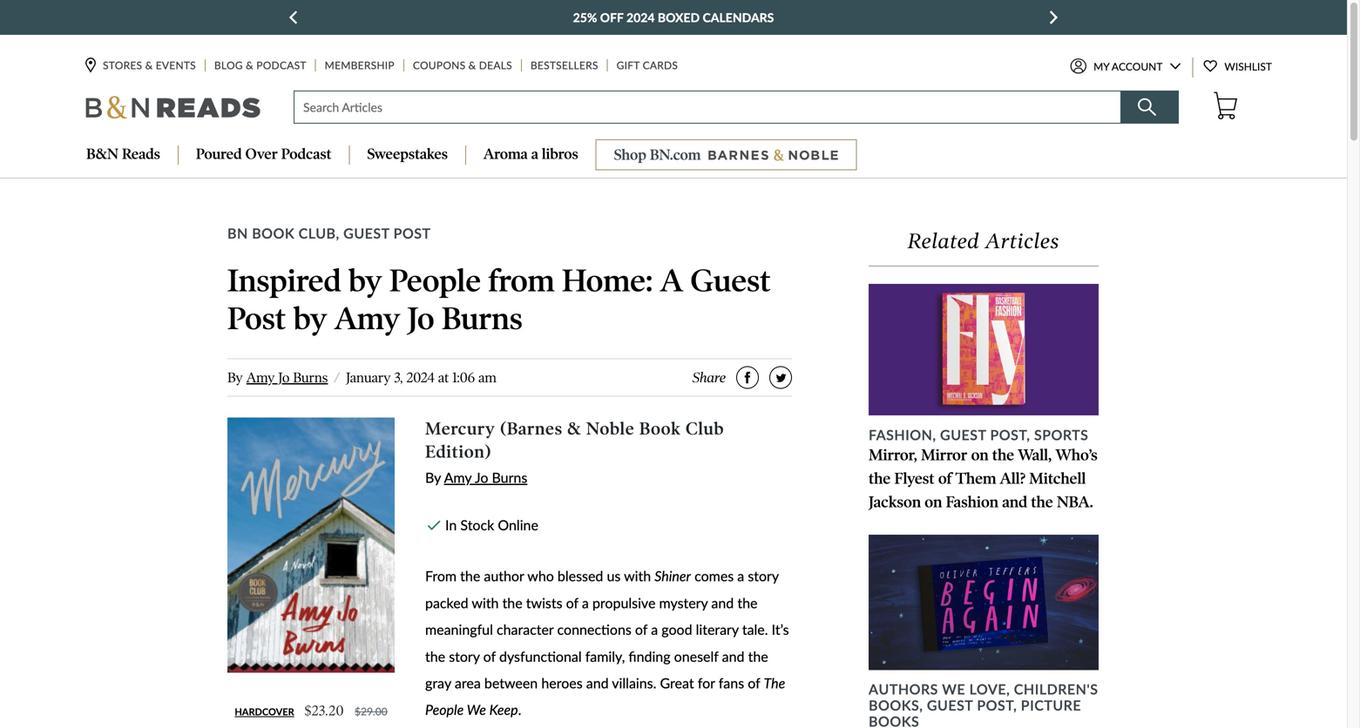Task type: vqa. For each thing, say whether or not it's contained in the screenshot.
right find
no



Task type: describe. For each thing, give the bounding box(es) containing it.
post, inside authors we love, children's books, guest post, picture books
[[977, 697, 1017, 714]]

heroes
[[541, 675, 583, 692]]

search image
[[1138, 98, 1161, 121]]

mercury
[[425, 419, 495, 440]]

twists
[[526, 595, 562, 611]]

us
[[607, 568, 621, 585]]

fashion
[[946, 493, 998, 512]]

poured over podcast
[[196, 145, 331, 163]]

1:06
[[452, 369, 475, 386]]

Search Articles text field
[[294, 91, 1120, 123]]

of right twists
[[566, 595, 578, 611]]

of up finding
[[635, 621, 647, 638]]

poured over podcast link
[[179, 133, 349, 178]]

club inside mercury (barnes & noble book club edition) by amy jo burns
[[686, 419, 724, 440]]

0 vertical spatial amy jo burns link
[[246, 369, 328, 386]]

it's
[[772, 621, 789, 638]]

mystery
[[659, 595, 708, 611]]

aroma a libros link
[[466, 133, 596, 178]]

good
[[662, 621, 692, 638]]

a inside aroma a libros 'link'
[[531, 145, 538, 163]]

jo inside mercury (barnes & noble book club edition) by amy jo burns
[[475, 469, 488, 486]]

author
[[484, 568, 524, 585]]

people inside "inspired by people from home: a guest post by amy jo burns"
[[390, 262, 481, 300]]

/
[[334, 369, 340, 386]]

boxed
[[658, 10, 700, 25]]

from the author who blessed us with shiner
[[425, 568, 691, 585]]

the down the author
[[502, 595, 523, 611]]

the up gray
[[425, 648, 445, 665]]

& for deals
[[468, 59, 476, 72]]

0 horizontal spatial club
[[299, 225, 336, 242]]

0 horizontal spatial amy
[[246, 369, 275, 386]]

who
[[527, 568, 554, 585]]

mercury (barnes & noble book club edition) by amy jo burns
[[425, 419, 724, 486]]

books
[[869, 713, 919, 728]]

for
[[698, 675, 715, 692]]

blog
[[214, 59, 243, 72]]

area
[[455, 675, 481, 692]]

hardcover
[[235, 706, 294, 718]]

tale.
[[742, 621, 768, 638]]

shop bn.com
[[614, 146, 701, 164]]

stores & events
[[103, 59, 196, 72]]

people inside the people we keep
[[425, 702, 464, 719]]

with inside comes a story packed with the twists of a propulsive mystery and the meaningful character connections of a good literary tale. it's the story of dysfunctional family, finding oneself and the gray area between heroes and villains. great for fans of
[[472, 595, 499, 611]]

cards
[[643, 59, 678, 72]]

podcast for blog & podcast
[[256, 59, 306, 72]]

related
[[908, 229, 979, 254]]

mercury (barnes & noble book club edition) image
[[227, 418, 395, 673]]

them
[[956, 469, 996, 488]]

membership link
[[315, 59, 403, 72]]

post inside "inspired by people from home: a guest post by amy jo burns"
[[227, 300, 286, 338]]

blog & podcast
[[214, 59, 306, 72]]

the down mitchell
[[1031, 493, 1053, 512]]

meaningful
[[425, 621, 493, 638]]

bestsellers link
[[521, 59, 607, 72]]

.
[[518, 702, 521, 719]]

in stock online
[[445, 517, 538, 534]]

sweepstakes link
[[350, 133, 465, 178]]

shop
[[614, 146, 646, 164]]

mitchell
[[1029, 469, 1086, 488]]

guest inside the "fashion, guest post, sports mirror, mirror on the wall, who's the flyest of them all? mitchell jackson on fashion and the nba."
[[940, 426, 986, 443]]

bn book club link
[[227, 225, 336, 242]]

love,
[[969, 681, 1010, 698]]

0 vertical spatial book
[[252, 225, 295, 242]]

3,
[[394, 369, 403, 386]]

from
[[425, 568, 457, 585]]

25% off 2024 boxed calendars link
[[573, 7, 774, 28]]

fans
[[719, 675, 744, 692]]

and inside the "fashion, guest post, sports mirror, mirror on the wall, who's the flyest of them all? mitchell jackson on fashion and the nba."
[[1002, 493, 1027, 512]]

reads
[[122, 145, 160, 163]]

authors we love, children's books, guest post, picture books
[[869, 681, 1098, 728]]

1 horizontal spatial story
[[748, 568, 779, 585]]

off
[[600, 10, 623, 25]]

25% off 2024 boxed calendars
[[573, 10, 774, 25]]

of inside the "fashion, guest post, sports mirror, mirror on the wall, who's the flyest of them all? mitchell jackson on fashion and the nba."
[[938, 469, 952, 488]]

propulsive
[[592, 595, 656, 611]]

we inside the people we keep
[[467, 702, 486, 719]]

inspired
[[227, 262, 341, 300]]

guest inside authors we love, children's books, guest post, picture books
[[927, 697, 973, 714]]

keep
[[489, 702, 518, 719]]

inspired by people from home: a guest post by amy jo burns
[[227, 262, 771, 338]]

by amy jo burns / january 3, 2024 at 1:06 am
[[227, 369, 496, 386]]

0 horizontal spatial by
[[227, 369, 243, 386]]

finding
[[629, 648, 670, 665]]

b&n reads image
[[85, 95, 261, 119]]

authors we love, children's books, guest post, picture books link
[[869, 535, 1099, 728]]

stores
[[103, 59, 142, 72]]

a
[[660, 262, 683, 300]]

b&n reads
[[86, 145, 160, 163]]

coupons & deals
[[413, 59, 512, 72]]

1 vertical spatial amy jo burns link
[[444, 469, 527, 486]]

flyest
[[894, 469, 935, 488]]

gift
[[617, 59, 640, 72]]

mirror
[[921, 446, 967, 465]]

authors
[[869, 681, 938, 698]]

membership
[[325, 59, 395, 72]]

edition)
[[425, 442, 492, 463]]

calendars
[[703, 10, 774, 25]]

children's
[[1014, 681, 1098, 698]]

1 horizontal spatial post
[[393, 225, 431, 242]]

who's
[[1056, 446, 1098, 465]]

bn
[[227, 225, 248, 242]]

libros
[[542, 145, 578, 163]]

the down mirror,
[[869, 469, 891, 488]]

stores & events link
[[85, 58, 205, 73]]

0 horizontal spatial jo
[[278, 369, 290, 386]]



Task type: locate. For each thing, give the bounding box(es) containing it.
1 vertical spatial story
[[449, 648, 480, 665]]

0 vertical spatial with
[[624, 568, 651, 585]]

0 horizontal spatial amy jo burns link
[[246, 369, 328, 386]]

post down inspired
[[227, 300, 286, 338]]

on
[[971, 446, 989, 465], [925, 493, 942, 512]]

story up 'area'
[[449, 648, 480, 665]]

amy down edition)
[[444, 469, 472, 486]]

on up them
[[971, 446, 989, 465]]

sports
[[1034, 426, 1089, 443]]

connections
[[557, 621, 632, 638]]

1 vertical spatial book
[[639, 419, 681, 440]]

1 vertical spatial jo
[[278, 369, 290, 386]]

1 vertical spatial on
[[925, 493, 942, 512]]

2 vertical spatial jo
[[475, 469, 488, 486]]

podcast for poured over podcast
[[281, 145, 331, 163]]

gift cards
[[617, 59, 678, 72]]

packed
[[425, 595, 468, 611]]

villains.
[[612, 675, 656, 692]]

0 vertical spatial jo
[[408, 300, 434, 338]]

coupons
[[413, 59, 466, 72]]

and up fans
[[722, 648, 745, 665]]

1 vertical spatial we
[[467, 702, 486, 719]]

blog & podcast link
[[205, 59, 315, 72]]

burns down from
[[442, 300, 523, 338]]

aroma a libros
[[483, 145, 578, 163]]

bn book club , guest post
[[227, 225, 431, 242]]

1 horizontal spatial by
[[349, 262, 382, 300]]

b&n reads link
[[69, 133, 178, 178]]

wishlist link
[[1193, 58, 1272, 78]]

bestsellers
[[531, 59, 598, 72]]

shiner
[[655, 568, 691, 585]]

1 vertical spatial with
[[472, 595, 499, 611]]

0 vertical spatial amy
[[334, 300, 400, 338]]

we inside authors we love, children's books, guest post, picture books
[[942, 681, 965, 698]]

burns up online
[[492, 469, 527, 486]]

$23.20
[[305, 703, 344, 719]]

events
[[156, 59, 196, 72]]

fashion,
[[869, 426, 936, 443]]

book right bn
[[252, 225, 295, 242]]

character
[[497, 621, 554, 638]]

& for podcast
[[246, 59, 253, 72]]

a right comes
[[737, 568, 744, 585]]

0 vertical spatial burns
[[442, 300, 523, 338]]

amy inside mercury (barnes & noble book club edition) by amy jo burns
[[444, 469, 472, 486]]

0 horizontal spatial with
[[472, 595, 499, 611]]

1 horizontal spatial book
[[639, 419, 681, 440]]

bn.com
[[650, 146, 701, 164]]

people down guest post "link"
[[390, 262, 481, 300]]

1 vertical spatial amy
[[246, 369, 275, 386]]

noble
[[586, 419, 635, 440]]

post, inside the "fashion, guest post, sports mirror, mirror on the wall, who's the flyest of them all? mitchell jackson on fashion and the nba."
[[990, 426, 1030, 443]]

story right comes
[[748, 568, 779, 585]]

we
[[942, 681, 965, 698], [467, 702, 486, 719]]

2 horizontal spatial jo
[[475, 469, 488, 486]]

we left keep
[[467, 702, 486, 719]]

0 horizontal spatial story
[[449, 648, 480, 665]]

of
[[938, 469, 952, 488], [566, 595, 578, 611], [635, 621, 647, 638], [483, 648, 496, 665], [748, 675, 760, 692]]

amy left / at the left of the page
[[246, 369, 275, 386]]

0 horizontal spatial by
[[294, 300, 327, 338]]

0 vertical spatial by
[[227, 369, 243, 386]]

1 vertical spatial by
[[425, 469, 441, 486]]

& right blog
[[246, 59, 253, 72]]

club up inspired
[[299, 225, 336, 242]]

jo
[[408, 300, 434, 338], [278, 369, 290, 386], [475, 469, 488, 486]]

in
[[445, 517, 457, 534]]

club down share
[[686, 419, 724, 440]]

and down all?
[[1002, 493, 1027, 512]]

amy jo burns link
[[246, 369, 328, 386], [444, 469, 527, 486]]

post, up wall,
[[990, 426, 1030, 443]]

0 vertical spatial people
[[390, 262, 481, 300]]

$29.00
[[355, 705, 387, 718]]

wishlist
[[1225, 60, 1272, 73]]

1 vertical spatial people
[[425, 702, 464, 719]]

book right the 'noble'
[[639, 419, 681, 440]]

guest inside "inspired by people from home: a guest post by amy jo burns"
[[690, 262, 771, 300]]

burns left / at the left of the page
[[293, 369, 328, 386]]

0 vertical spatial on
[[971, 446, 989, 465]]

0 vertical spatial post,
[[990, 426, 1030, 443]]

with down the author
[[472, 595, 499, 611]]

2024
[[626, 10, 655, 25], [406, 369, 435, 386]]

1 horizontal spatial 2024
[[626, 10, 655, 25]]

1 vertical spatial club
[[686, 419, 724, 440]]

blessed
[[558, 568, 603, 585]]

2024 right off
[[626, 10, 655, 25]]

we left love,
[[942, 681, 965, 698]]

a left libros at the left top of page
[[531, 145, 538, 163]]

between
[[484, 675, 538, 692]]

2 vertical spatial amy
[[444, 469, 472, 486]]

gray
[[425, 675, 451, 692]]

book inside mercury (barnes & noble book club edition) by amy jo burns
[[639, 419, 681, 440]]

&
[[145, 59, 153, 72], [246, 59, 253, 72], [468, 59, 476, 72], [567, 419, 581, 440]]

1 vertical spatial post
[[227, 300, 286, 338]]

january
[[346, 369, 391, 386]]

the down tale.
[[748, 648, 768, 665]]

podcast right over
[[281, 145, 331, 163]]

1 horizontal spatial we
[[942, 681, 965, 698]]

1 vertical spatial 2024
[[406, 369, 435, 386]]

& inside "link"
[[145, 59, 153, 72]]

amy jo burns link left / at the left of the page
[[246, 369, 328, 386]]

by
[[349, 262, 382, 300], [294, 300, 327, 338]]

picture
[[1021, 697, 1081, 714]]

1 vertical spatial post,
[[977, 697, 1017, 714]]

podcast
[[256, 59, 306, 72], [281, 145, 331, 163]]

story
[[748, 568, 779, 585], [449, 648, 480, 665]]

burns inside "inspired by people from home: a guest post by amy jo burns"
[[442, 300, 523, 338]]

a down blessed
[[582, 595, 589, 611]]

oneself
[[674, 648, 718, 665]]

1 vertical spatial podcast
[[281, 145, 331, 163]]

amy inside "inspired by people from home: a guest post by amy jo burns"
[[334, 300, 400, 338]]

of left the
[[748, 675, 760, 692]]

0 vertical spatial story
[[748, 568, 779, 585]]

book
[[252, 225, 295, 242], [639, 419, 681, 440]]

and
[[1002, 493, 1027, 512], [711, 595, 734, 611], [722, 648, 745, 665], [586, 675, 609, 692]]

literary
[[696, 621, 739, 638]]

wall,
[[1018, 446, 1052, 465]]

at
[[438, 369, 449, 386]]

post right ,
[[393, 225, 431, 242]]

amy jo burns link down edition)
[[444, 469, 527, 486]]

& inside mercury (barnes & noble book club edition) by amy jo burns
[[567, 419, 581, 440]]

by down inspired
[[294, 300, 327, 338]]

coupons & deals link
[[403, 59, 521, 72]]

2024 right 3,
[[406, 369, 435, 386]]

1 horizontal spatial on
[[971, 446, 989, 465]]

online
[[498, 517, 538, 534]]

cart image
[[1214, 92, 1237, 120]]

gift cards link
[[607, 59, 678, 72]]

guest post link
[[343, 225, 431, 242]]

dysfunctional
[[499, 648, 582, 665]]

1 horizontal spatial jo
[[408, 300, 434, 338]]

0 horizontal spatial we
[[467, 702, 486, 719]]

0 horizontal spatial on
[[925, 493, 942, 512]]

the
[[764, 675, 785, 692]]

0 horizontal spatial book
[[252, 225, 295, 242]]

sweepstakes
[[367, 145, 448, 163]]

group image
[[708, 149, 838, 161]]

1 horizontal spatial club
[[686, 419, 724, 440]]

people down gray
[[425, 702, 464, 719]]

0 vertical spatial we
[[942, 681, 965, 698]]

the up tale.
[[737, 595, 758, 611]]

guest right books,
[[927, 697, 973, 714]]

a left good
[[651, 621, 658, 638]]

2 vertical spatial burns
[[492, 469, 527, 486]]

of down mirror on the bottom right of page
[[938, 469, 952, 488]]

1 horizontal spatial with
[[624, 568, 651, 585]]

by inside mercury (barnes & noble book club edition) by amy jo burns
[[425, 469, 441, 486]]

0 horizontal spatial 2024
[[406, 369, 435, 386]]

0 vertical spatial post
[[393, 225, 431, 242]]

the
[[992, 446, 1014, 465], [869, 469, 891, 488], [1031, 493, 1053, 512], [460, 568, 480, 585], [502, 595, 523, 611], [737, 595, 758, 611], [425, 648, 445, 665], [748, 648, 768, 665]]

amy
[[334, 300, 400, 338], [246, 369, 275, 386], [444, 469, 472, 486]]

25%
[[573, 10, 597, 25]]

and down family,
[[586, 675, 609, 692]]

jo inside "inspired by people from home: a guest post by amy jo burns"
[[408, 300, 434, 338]]

post, left "picture"
[[977, 697, 1017, 714]]

podcast right blog
[[256, 59, 306, 72]]

1 vertical spatial burns
[[293, 369, 328, 386]]

of up between
[[483, 648, 496, 665]]

club
[[299, 225, 336, 242], [686, 419, 724, 440]]

(barnes
[[500, 419, 563, 440]]

jackson
[[869, 493, 921, 512]]

& right stores
[[145, 59, 153, 72]]

home:
[[562, 262, 653, 300]]

am
[[478, 369, 496, 386]]

aroma
[[483, 145, 528, 163]]

guest up mirror on the bottom right of page
[[940, 426, 986, 443]]

on down flyest
[[925, 493, 942, 512]]

1 horizontal spatial by
[[425, 469, 441, 486]]

burns inside mercury (barnes & noble book club edition) by amy jo burns
[[492, 469, 527, 486]]

0 vertical spatial podcast
[[256, 59, 306, 72]]

with right us
[[624, 568, 651, 585]]

burns
[[442, 300, 523, 338], [293, 369, 328, 386], [492, 469, 527, 486]]

by down guest post "link"
[[349, 262, 382, 300]]

2 horizontal spatial amy
[[444, 469, 472, 486]]

the right from
[[460, 568, 480, 585]]

guest right a
[[690, 262, 771, 300]]

my
[[1094, 60, 1109, 73]]

comes
[[695, 568, 734, 585]]

mirror,
[[869, 446, 917, 465]]

mercury (barnes & noble book club edition) link
[[425, 419, 724, 463]]

1 horizontal spatial amy
[[334, 300, 400, 338]]

stock
[[460, 517, 494, 534]]

,
[[336, 225, 340, 242]]

people
[[390, 262, 481, 300], [425, 702, 464, 719]]

& left deals
[[468, 59, 476, 72]]

the up all?
[[992, 446, 1014, 465]]

and up literary
[[711, 595, 734, 611]]

0 vertical spatial club
[[299, 225, 336, 242]]

amy up january
[[334, 300, 400, 338]]

nba.
[[1057, 493, 1093, 512]]

& for events
[[145, 59, 153, 72]]

guest right ,
[[343, 225, 390, 242]]

0 vertical spatial 2024
[[626, 10, 655, 25]]

comes a story packed with the twists of a propulsive mystery and the meaningful character connections of a good literary tale. it's the story of dysfunctional family, finding oneself and the gray area between heroes and villains. great for fans of
[[425, 568, 789, 692]]

0 horizontal spatial post
[[227, 300, 286, 338]]

& left the 'noble'
[[567, 419, 581, 440]]

1 horizontal spatial amy jo burns link
[[444, 469, 527, 486]]



